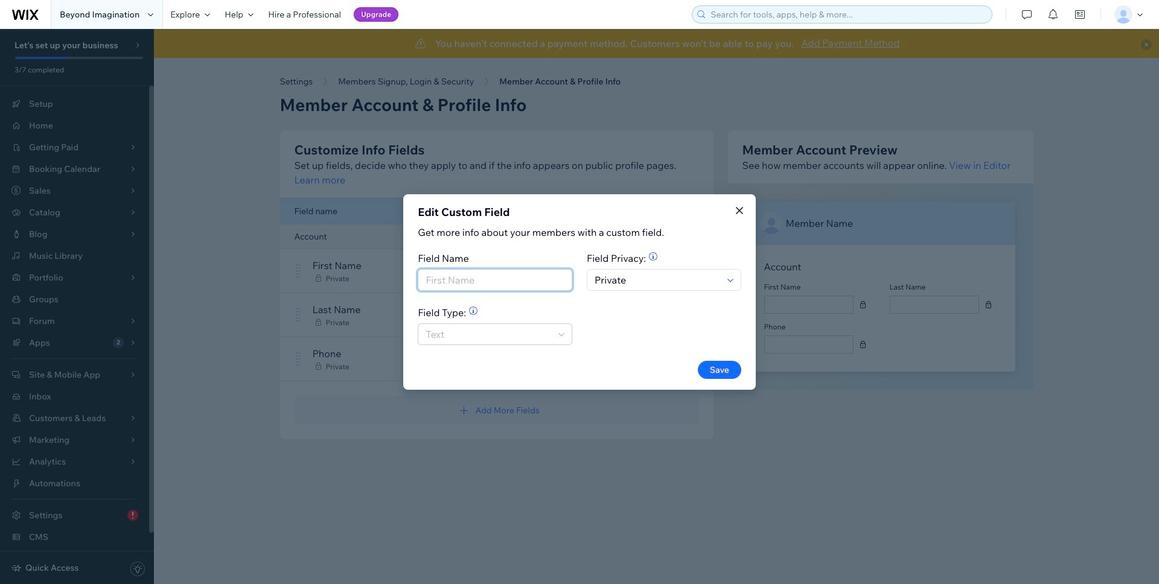 Task type: describe. For each thing, give the bounding box(es) containing it.
-Select Type- field
[[422, 324, 555, 345]]

E.g. Birth Date field
[[422, 270, 568, 291]]

sidebar element
[[0, 29, 154, 585]]



Task type: locate. For each thing, give the bounding box(es) containing it.
Search for tools, apps, help & more... field
[[707, 6, 989, 23]]

None text field
[[769, 297, 850, 313], [894, 297, 975, 313], [769, 297, 850, 313], [894, 297, 975, 313]]

None text field
[[769, 336, 850, 353]]

None field
[[591, 270, 724, 291]]

alert
[[154, 29, 1160, 58]]



Task type: vqa. For each thing, say whether or not it's contained in the screenshot.
E.g. Birth Date field
yes



